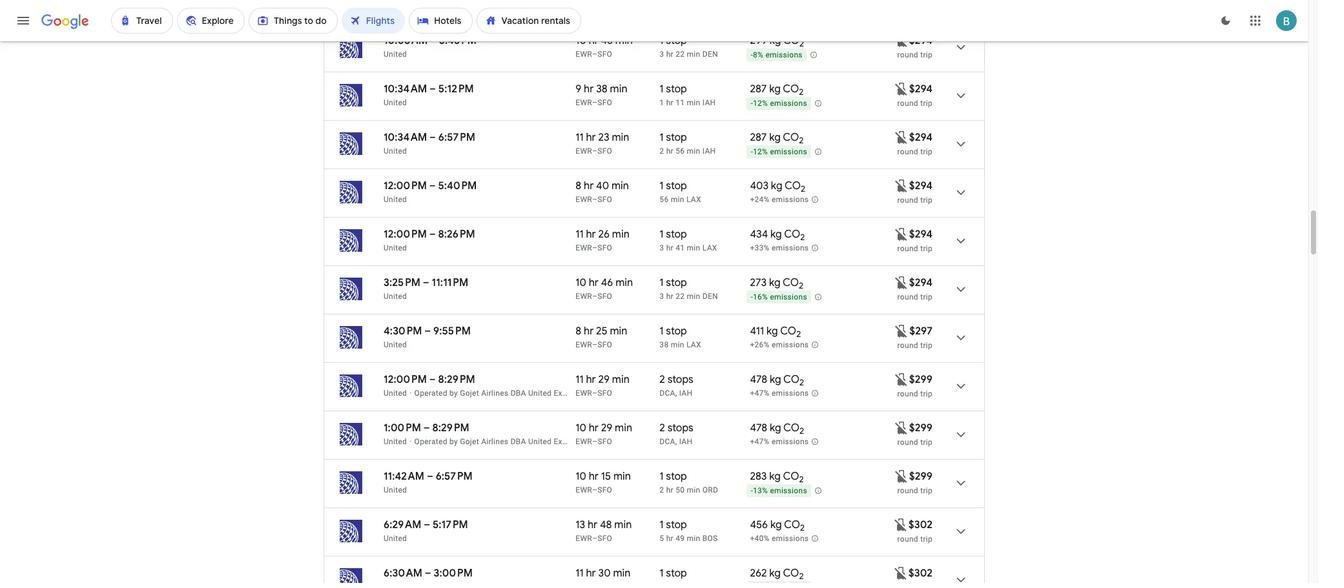 Task type: vqa. For each thing, say whether or not it's contained in the screenshot.


Task type: describe. For each thing, give the bounding box(es) containing it.
11 hr 30 min
[[576, 567, 631, 580]]

flight details. leaves newark liberty international airport at 12:00 pm on wednesday, december 13 and arrives at san francisco international airport at 8:26 pm on wednesday, december 13. image
[[946, 225, 977, 256]]

kg for 10 hr 43 min
[[770, 34, 781, 47]]

united inside "3:25 pm – 11:11 pm united"
[[384, 292, 407, 301]]

min inside '11 hr 26 min ewr – sfo'
[[612, 228, 630, 241]]

ewr for 10 hr 15 min
[[576, 486, 592, 495]]

leaves newark liberty international airport at 6:30 am on wednesday, december 13 and arrives at san francisco international airport at 3:00 pm on wednesday, december 13. element
[[384, 567, 473, 580]]

10 1 stop flight. element from the top
[[660, 567, 687, 582]]

bos
[[703, 534, 718, 543]]

sfo for 11 hr 29 min
[[598, 389, 613, 398]]

ord
[[703, 486, 718, 495]]

456
[[750, 519, 768, 532]]

6:29 am – 5:17 pm united
[[384, 519, 468, 543]]

56 inside 1 stop 56 min lax
[[660, 195, 669, 204]]

this price for this flight doesn't include overhead bin access. if you need a carry-on bag, use the bags filter to update prices. image left flight details. leaves newark liberty international airport at 6:30 am on wednesday, december 13 and arrives at san francisco international airport at 3:00 pm on wednesday, december 13. icon
[[893, 566, 909, 581]]

min inside 1 stop 1 hr 11 min iah
[[687, 98, 701, 107]]

flight details. leaves newark liberty international airport at 10:03 am on wednesday, december 13 and arrives at san francisco international airport at 5:46 pm on wednesday, december 13. image
[[946, 32, 977, 63]]

departure time: 12:00 pm. text field for 5:40 pm
[[384, 180, 427, 193]]

co for 10 hr 43 min
[[784, 34, 800, 47]]

283
[[750, 470, 767, 483]]

departure time: 12:00 pm. text field for 8:29 pm
[[384, 373, 427, 386]]

299 kg co 2
[[750, 34, 804, 49]]

Arrival time: 8:26 PM. text field
[[438, 228, 475, 241]]

12% for 9 hr 38 min
[[753, 99, 768, 108]]

Departure time: 1:00 PM. text field
[[384, 422, 421, 435]]

8:29 pm for 1:00 pm – 8:29 pm
[[433, 422, 470, 435]]

operated by gojet airlines dba united express for 12:00 pm – 8:29 pm
[[414, 389, 582, 398]]

ewr for 11 hr 29 min
[[576, 389, 592, 398]]

leaves newark liberty international airport at 1:00 pm on wednesday, december 13 and arrives at san francisco international airport at 8:29 pm on wednesday, december 13. element
[[384, 422, 470, 435]]

min inside 11 hr 23 min ewr – sfo
[[612, 131, 629, 144]]

13 hr 48 min ewr – sfo
[[576, 519, 632, 543]]

11:42 am
[[384, 470, 424, 483]]

– inside 4:30 pm – 9:55 pm united
[[425, 325, 431, 338]]

min up "1 stop 38 min lax"
[[687, 292, 701, 301]]

layover (1 of 1) is a 56 min layover at los angeles international airport in los angeles. element
[[660, 194, 744, 205]]

1 for 11 hr 26 min
[[660, 228, 664, 241]]

5:17 pm
[[433, 519, 468, 532]]

operated for 12:00 pm
[[414, 389, 448, 398]]

hr inside 11 hr 29 min ewr – sfo
[[586, 373, 596, 386]]

– inside 6:29 am – 5:17 pm united
[[424, 519, 430, 532]]

co inside 262 kg co 2
[[783, 567, 799, 580]]

– right departure time: 6:30 am. text field at left bottom
[[425, 567, 431, 580]]

total duration 9 hr 38 min. element
[[576, 83, 660, 98]]

Departure time: 4:30 PM. text field
[[384, 325, 422, 338]]

united left 10 hr 29 min ewr – sfo on the bottom left of the page
[[528, 437, 552, 446]]

$294 for 11 hr 26 min
[[909, 228, 933, 241]]

2 inside 1 stop 2 hr 56 min iah
[[660, 147, 664, 156]]

9 hr 38 min ewr – sfo
[[576, 83, 628, 107]]

this price for this flight doesn't include overhead bin access. if you need a carry-on bag, use the bags filter to update prices. image for 273
[[894, 275, 909, 290]]

emissions down +26% emissions
[[772, 389, 809, 398]]

layover (1 of 1) is a 2 hr 50 min layover at o'hare international airport in chicago. element
[[660, 485, 744, 495]]

11:42 am – 6:57 pm united
[[384, 470, 473, 495]]

9:55 pm
[[434, 325, 471, 338]]

emissions down the -8% emissions
[[770, 99, 807, 108]]

-12% emissions for 11 hr 23 min
[[751, 147, 807, 156]]

1 stop flight. element for 13 hr 48 min
[[660, 519, 687, 534]]

total duration 11 hr 23 min. element
[[576, 131, 660, 146]]

10:03 am
[[384, 34, 428, 47]]

299 US dollars text field
[[909, 422, 933, 435]]

8 for 8 hr 25 min
[[576, 325, 582, 338]]

this price for this flight doesn't include overhead bin access. if you need a carry-on bag, use the bags filter to update prices. image for 287
[[894, 81, 909, 97]]

min up 1 stop 1 hr 11 min iah on the right top
[[687, 50, 701, 59]]

11 hr 23 min ewr – sfo
[[576, 131, 629, 156]]

this price for this flight doesn't include overhead bin access. if you need a carry-on bag, use the bags filter to update prices. image for 403
[[894, 178, 909, 193]]

– inside 10 hr 43 min ewr – sfo
[[592, 50, 598, 59]]

Arrival time: 3:00 PM. text field
[[434, 567, 473, 580]]

478 kg co 2 for 11 hr 29 min
[[750, 373, 804, 388]]

min inside 11 hr 29 min ewr – sfo
[[612, 373, 630, 386]]

hr up 1 stop 1 hr 11 min iah on the right top
[[666, 50, 674, 59]]

Arrival time: 5:40 PM. text field
[[438, 180, 477, 193]]

+24% emissions
[[750, 195, 809, 204]]

united up departure time: 10:03 am. text box
[[384, 1, 407, 10]]

5
[[660, 534, 664, 543]]

11:11 pm
[[432, 276, 468, 289]]

10 hr 15 min ewr – sfo
[[576, 470, 631, 495]]

$299 for 11 hr 29 min
[[909, 373, 933, 386]]

11 1 from the top
[[660, 567, 664, 580]]

emissions down 456 kg co 2
[[772, 534, 809, 543]]

294 US dollars text field
[[909, 34, 933, 47]]

+26%
[[750, 341, 770, 350]]

this price for this flight doesn't include overhead bin access. if you need a carry-on bag, use the bags filter to update prices. image for 411
[[894, 323, 910, 339]]

united inside 10:34 am – 5:12 pm united
[[384, 98, 407, 107]]

total duration 10 hr 15 min. element
[[576, 470, 660, 485]]

10:34 am – 5:12 pm united
[[384, 83, 474, 107]]

10:34 am – 6:57 pm united
[[384, 131, 475, 156]]

403
[[750, 180, 769, 193]]

round for 10 hr 43 min
[[898, 50, 919, 59]]

layover (1 of 1) is a 38 min layover at los angeles international airport in los angeles. element
[[660, 340, 744, 350]]

10:34 am for 5:12 pm
[[384, 83, 427, 96]]

48
[[600, 519, 612, 532]]

layover (1 of 1) is a 5 hr 49 min layover at boston logan international airport in boston. element
[[660, 534, 744, 544]]

flight details. leaves newark liberty international airport at 1:00 pm on wednesday, december 13 and arrives at san francisco international airport at 8:29 pm on wednesday, december 13. image
[[946, 419, 977, 450]]

– inside 12:00 pm – 5:40 pm united
[[429, 180, 436, 193]]

40
[[596, 180, 609, 193]]

flight details. leaves newark liberty international airport at 6:29 am on wednesday, december 13 and arrives at san francisco international airport at 5:17 pm on wednesday, december 13. image
[[946, 516, 977, 547]]

kg for 10 hr 29 min
[[770, 422, 781, 435]]

411
[[750, 325, 764, 338]]

hr inside 10 hr 15 min ewr – sfo
[[589, 470, 599, 483]]

– inside 11 hr 23 min ewr – sfo
[[592, 147, 598, 156]]

1 ewr from the top
[[576, 1, 592, 10]]

11 hr 26 min ewr – sfo
[[576, 228, 630, 253]]

12:00 pm for 12:00 pm – 8:29 pm
[[384, 373, 427, 386]]

11 left 30
[[576, 567, 584, 580]]

flight details. leaves newark liberty international airport at 12:00 pm on wednesday, december 13 and arrives at san francisco international airport at 5:40 pm on wednesday, december 13. image
[[946, 177, 977, 208]]

layover (1 of 2) is a 1 hr 34 min layover at ronald reagan washington national airport in washington. layover (2 of 2) is a 42 min layover at george bush intercontinental airport in houston. element
[[660, 388, 744, 399]]

46
[[601, 276, 613, 289]]

5:46 pm
[[439, 34, 477, 47]]

round trip for 9 hr 38 min
[[898, 99, 933, 108]]

round trip for 13 hr 48 min
[[898, 535, 933, 544]]

flight details. leaves newark liberty international airport at 10:34 am on wednesday, december 13 and arrives at san francisco international airport at 5:12 pm on wednesday, december 13. image
[[946, 80, 977, 111]]

– left 8:29 pm text field
[[424, 422, 430, 435]]

– inside "3:25 pm – 11:11 pm united"
[[423, 276, 429, 289]]

min inside 10 hr 15 min ewr – sfo
[[614, 470, 631, 483]]

$294 for 10 hr 46 min
[[909, 276, 933, 289]]

+40% emissions
[[750, 534, 809, 543]]

456 kg co 2
[[750, 519, 805, 534]]

layover (1 of 1) is a 3 hr 41 min layover at los angeles international airport in los angeles. element
[[660, 243, 744, 253]]

emissions down 283 kg co 2
[[770, 487, 807, 496]]

1 stop 5 hr 49 min bos
[[660, 519, 718, 543]]

leaves newark liberty international airport at 12:00 pm on wednesday, december 13 and arrives at san francisco international airport at 8:29 pm on wednesday, december 13. element
[[384, 373, 475, 386]]

2 up layover (1 of 2) is a 1 hr 34 min layover at ronald reagan washington national airport in washington. layover (2 of 2) is a 42 min layover at george bush intercontinental airport in houston. element
[[660, 373, 665, 386]]

kg for 9 hr 38 min
[[770, 83, 781, 96]]

total duration 10 hr 29 min. element
[[576, 422, 660, 437]]

Arrival time: 6:57 PM. text field
[[436, 470, 473, 483]]

sfo for 8 hr 25 min
[[598, 340, 613, 349]]

hr up "1 stop 38 min lax"
[[666, 292, 674, 301]]

– inside 10:03 am – 5:46 pm united
[[430, 34, 437, 47]]

+40%
[[750, 534, 770, 543]]

1 stop flight. element for 10 hr 15 min
[[660, 470, 687, 485]]

den for 273
[[703, 292, 718, 301]]

Arrival time: 5:46 PM. text field
[[439, 34, 477, 47]]

434
[[750, 228, 768, 241]]

– inside 10 hr 15 min ewr – sfo
[[592, 486, 598, 495]]

emissions down 434 kg co 2
[[772, 244, 809, 253]]

flight details. leaves newark liberty international airport at 4:30 pm on wednesday, december 13 and arrives at san francisco international airport at 9:55 pm on wednesday, december 13. image
[[946, 322, 977, 353]]

min inside 1 stop 2 hr 56 min iah
[[687, 147, 701, 156]]

6:57 pm for 10:34 am
[[439, 131, 475, 144]]

sfo for 10 hr 29 min
[[598, 437, 613, 446]]

– inside 10:34 am – 6:57 pm united
[[430, 131, 436, 144]]

6:30 am
[[384, 567, 423, 580]]

$294 for 11 hr 23 min
[[909, 131, 933, 144]]

1 for 10 hr 46 min
[[660, 276, 664, 289]]

by for 12:00 pm – 8:29 pm
[[450, 389, 458, 398]]

united inside 10:34 am – 6:57 pm united
[[384, 147, 407, 156]]

11 hr 29 min ewr – sfo
[[576, 373, 630, 398]]

10 stop from the top
[[666, 567, 687, 580]]

round trip for 10 hr 29 min
[[898, 438, 933, 447]]

1 for 10 hr 43 min
[[660, 34, 664, 47]]

den for 299
[[703, 50, 718, 59]]

trip for 11 hr 29 min
[[921, 390, 933, 399]]

kg for 10 hr 15 min
[[770, 470, 781, 483]]

– inside 11 hr 29 min ewr – sfo
[[592, 389, 598, 398]]

min inside '1 stop 2 hr 50 min ord'
[[687, 486, 701, 495]]

hr inside 1 stop 5 hr 49 min bos
[[666, 534, 674, 543]]

min inside 10 hr 29 min ewr – sfo
[[615, 422, 632, 435]]

8 hr 25 min ewr – sfo
[[576, 325, 628, 349]]

1 stop flight. element for 10 hr 46 min
[[660, 276, 687, 291]]

hr inside 10 hr 46 min ewr – sfo
[[589, 276, 599, 289]]

2 for 'flight details. leaves newark liberty international airport at 10:34 am on wednesday, december 13 and arrives at san francisco international airport at 6:57 pm on wednesday, december 13.' image
[[799, 135, 804, 146]]

iah up '1 stop 2 hr 50 min ord'
[[679, 437, 693, 446]]

– inside '11 hr 26 min ewr – sfo'
[[592, 244, 598, 253]]

sfo for 11 hr 23 min
[[598, 147, 613, 156]]

22 for 10 hr 46 min
[[676, 292, 685, 301]]

operated for 1:00 pm
[[414, 437, 448, 446]]

this price for this flight doesn't include overhead bin access. if you need a carry-on bag, use the bags filter to update prices. image for 11 hr 29 min
[[894, 372, 909, 387]]

1 stop 2 hr 50 min ord
[[660, 470, 718, 495]]

+26% emissions
[[750, 341, 809, 350]]

2 for the flight details. leaves newark liberty international airport at 1:00 pm on wednesday, december 13 and arrives at san francisco international airport at 8:29 pm on wednesday, december 13. image
[[800, 426, 804, 437]]

297 US dollars text field
[[910, 325, 933, 338]]

– inside 10 hr 46 min ewr – sfo
[[592, 292, 598, 301]]

1 stop 3 hr 41 min lax
[[660, 228, 717, 253]]

leaves newark liberty international airport at 10:03 am on wednesday, december 13 and arrives at san francisco international airport at 5:46 pm on wednesday, december 13. element
[[384, 34, 477, 47]]

kg for 10 hr 46 min
[[769, 276, 781, 289]]

emissions down 403 kg co 2
[[772, 195, 809, 204]]

2 stops dca , iah for 10 hr 29 min
[[660, 422, 694, 446]]

stops for 11 hr 29 min
[[668, 373, 694, 386]]

1 stop 38 min lax
[[660, 325, 701, 349]]

Arrival time: 5:12 PM. text field
[[439, 83, 474, 96]]

total duration 11 hr 30 min. element
[[576, 567, 660, 582]]

-13% emissions
[[751, 487, 807, 496]]

round for 10 hr 15 min
[[898, 486, 919, 495]]

hr inside 11 hr 23 min ewr – sfo
[[586, 131, 596, 144]]

total duration 8 hr 40 min. element
[[576, 180, 660, 194]]

10:03 am – 5:46 pm united
[[384, 34, 477, 59]]

10 hr 29 min ewr – sfo
[[576, 422, 632, 446]]

411 kg co 2
[[750, 325, 801, 340]]

this price for this flight doesn't include overhead bin access. if you need a carry-on bag, use the bags filter to update prices. image for 11 hr 23 min
[[894, 130, 909, 145]]

hr inside 13 hr 48 min ewr – sfo
[[588, 519, 598, 532]]

30
[[599, 567, 611, 580]]

+47% for 10 hr 29 min
[[750, 437, 770, 447]]

- for 10 hr 43 min
[[751, 51, 753, 60]]

262
[[750, 567, 767, 580]]

1:00 pm
[[384, 422, 421, 435]]

50
[[676, 486, 685, 495]]

leaves newark liberty international airport at 11:42 am on wednesday, december 13 and arrives at san francisco international airport at 6:57 pm on wednesday, december 13. element
[[384, 470, 473, 483]]

294 us dollars text field for 11 hr 26 min
[[909, 228, 933, 241]]

10 hr 43 min ewr – sfo
[[576, 34, 633, 59]]

1 stop 56 min lax
[[660, 180, 701, 204]]

273
[[750, 276, 767, 289]]

– inside 10 hr 29 min ewr – sfo
[[592, 437, 598, 446]]

11 inside 1 stop 1 hr 11 min iah
[[676, 98, 685, 107]]

kg inside 262 kg co 2
[[770, 567, 781, 580]]

united down 1:00 pm
[[384, 437, 407, 446]]

united left 11 hr 29 min ewr – sfo
[[528, 389, 552, 398]]

$299 for 10 hr 29 min
[[909, 422, 933, 435]]

478 for 10 hr 29 min
[[750, 422, 768, 435]]

flight details. leaves newark liberty international airport at 10:34 am on wednesday, december 13 and arrives at san francisco international airport at 6:57 pm on wednesday, december 13. image
[[946, 129, 977, 160]]

change appearance image
[[1211, 5, 1242, 36]]

6:57 pm for 11:42 am
[[436, 470, 473, 483]]

leaves newark liberty international airport at 10:34 am on wednesday, december 13 and arrives at san francisco international airport at 6:57 pm on wednesday, december 13. element
[[384, 131, 475, 144]]

min inside 1 stop 56 min lax
[[671, 195, 685, 204]]

– inside 13 hr 48 min ewr – sfo
[[592, 534, 598, 543]]

united inside 10:03 am – 5:46 pm united
[[384, 50, 407, 59]]

-16% emissions
[[751, 293, 807, 302]]

43
[[601, 34, 613, 47]]

layover (1 of 1) is a 3 hr 22 min layover at denver international airport in denver. element for 273
[[660, 291, 744, 302]]

26
[[599, 228, 610, 241]]

3 for 10 hr 46 min
[[660, 292, 664, 301]]

hr inside 8 hr 25 min ewr – sfo
[[584, 325, 594, 338]]

leaves newark liberty international airport at 4:30 pm on wednesday, december 13 and arrives at san francisco international airport at 9:55 pm on wednesday, december 13. element
[[384, 325, 471, 338]]

283 kg co 2
[[750, 470, 804, 485]]

round for 11 hr 23 min
[[898, 147, 919, 156]]

2 up layover (1 of 2) is a 34 min layover at ronald reagan washington national airport in washington. layover (2 of 2) is a 42 min layover at george bush intercontinental airport in houston. element
[[660, 422, 665, 435]]

layover (1 of 1) is a 3 hr 22 min layover at denver international airport in denver. element for 299
[[660, 49, 744, 59]]

3:00 pm
[[434, 567, 473, 580]]

13%
[[753, 487, 768, 496]]

– left arrival time: 8:29 pm. text field
[[429, 373, 436, 386]]

262 kg co 2
[[750, 567, 804, 582]]

flight details. leaves newark liberty international airport at 3:25 pm on wednesday, december 13 and arrives at san francisco international airport at 11:11 pm on wednesday, december 13. image
[[946, 274, 977, 305]]

299
[[750, 34, 767, 47]]

round trip for 8 hr 40 min
[[898, 196, 933, 205]]

round for 13 hr 48 min
[[898, 535, 919, 544]]

min right 30
[[613, 567, 631, 580]]

434 kg co 2
[[750, 228, 805, 243]]

Departure time: 10:34 AM. text field
[[384, 131, 427, 144]]

Departure time: 3:25 PM. text field
[[384, 276, 421, 289]]

round trip for 10 hr 43 min
[[898, 50, 933, 59]]

1:00 pm – 8:29 pm
[[384, 422, 470, 435]]

9
[[576, 83, 582, 96]]

emissions down 411 kg co 2
[[772, 341, 809, 350]]

emissions down 273 kg co 2
[[770, 293, 807, 302]]

emissions down 299 kg co 2
[[766, 51, 803, 60]]

hr inside 1 stop 3 hr 41 min lax
[[666, 244, 674, 253]]

co for 11 hr 23 min
[[783, 131, 799, 144]]

$297
[[910, 325, 933, 338]]

+33% emissions
[[750, 244, 809, 253]]

flight details. leaves newark liberty international airport at 12:00 pm on wednesday, december 13 and arrives at san francisco international airport at 8:29 pm on wednesday, december 13. image
[[946, 371, 977, 402]]

3 1 from the top
[[660, 98, 664, 107]]

3:25 pm – 11:11 pm united
[[384, 276, 468, 301]]

hr inside '8 hr 40 min ewr – sfo'
[[584, 180, 594, 193]]

11 for 11 hr 23 min
[[576, 131, 584, 144]]

22 for 10 hr 43 min
[[676, 50, 685, 59]]

2 for flight details. leaves newark liberty international airport at 12:00 pm on wednesday, december 13 and arrives at san francisco international airport at 8:26 pm on wednesday, december 13. icon
[[801, 232, 805, 243]]

8%
[[753, 51, 764, 60]]

hr inside the total duration 11 hr 30 min. element
[[586, 567, 596, 580]]

iah inside 1 stop 1 hr 11 min iah
[[703, 98, 716, 107]]

+47% for 11 hr 29 min
[[750, 389, 770, 398]]

13
[[576, 519, 585, 532]]

hr inside 10 hr 29 min ewr – sfo
[[589, 422, 599, 435]]

2 inside '1 stop 2 hr 50 min ord'
[[660, 486, 664, 495]]

1 stop flight. element for 8 hr 40 min
[[660, 180, 687, 194]]

hr inside 1 stop 1 hr 11 min iah
[[666, 98, 674, 107]]

4:30 pm – 9:55 pm united
[[384, 325, 471, 349]]

hr inside '11 hr 26 min ewr – sfo'
[[586, 228, 596, 241]]

united up 1:00 pm
[[384, 389, 407, 398]]

ewr for 8 hr 40 min
[[576, 195, 592, 204]]

total duration 10 hr 43 min. element
[[576, 34, 660, 49]]

co for 8 hr 40 min
[[785, 180, 801, 193]]

stop for 10 hr 46 min
[[666, 276, 687, 289]]

+47% emissions for 10 hr 29 min
[[750, 437, 809, 447]]



Task type: locate. For each thing, give the bounding box(es) containing it.
total duration 11 hr 26 min. element
[[576, 228, 660, 243]]

iah
[[703, 98, 716, 107], [703, 147, 716, 156], [679, 389, 693, 398], [679, 437, 693, 446]]

2 10:34 am from the top
[[384, 131, 427, 144]]

round left 'flight details. leaves newark liberty international airport at 6:29 am on wednesday, december 13 and arrives at san francisco international airport at 5:17 pm on wednesday, december 13.' "image"
[[898, 535, 919, 544]]

co inside 411 kg co 2
[[780, 325, 797, 338]]

1 $299 from the top
[[909, 373, 933, 386]]

5 sfo from the top
[[598, 244, 613, 253]]

3 trip from the top
[[921, 147, 933, 156]]

kg inside 273 kg co 2
[[769, 276, 781, 289]]

2 express from the top
[[554, 437, 582, 446]]

5:40 pm
[[438, 180, 477, 193]]

0 vertical spatial den
[[703, 50, 718, 59]]

12% for 11 hr 23 min
[[753, 147, 768, 156]]

stops
[[668, 373, 694, 386], [668, 422, 694, 435]]

0 vertical spatial 56
[[676, 147, 685, 156]]

294 us dollars text field left flight details. leaves newark liberty international airport at 12:00 pm on wednesday, december 13 and arrives at san francisco international airport at 8:26 pm on wednesday, december 13. icon
[[909, 228, 933, 241]]

1 layover (1 of 1) is a 3 hr 22 min layover at denver international airport in denver. element from the top
[[660, 49, 744, 59]]

1 vertical spatial 302 us dollars text field
[[909, 567, 933, 580]]

0 vertical spatial 478
[[750, 373, 768, 386]]

1 vertical spatial 56
[[660, 195, 669, 204]]

2 stops flight. element down layover (1 of 2) is a 1 hr 34 min layover at ronald reagan washington national airport in washington. layover (2 of 2) is a 42 min layover at george bush intercontinental airport in houston. element
[[660, 422, 694, 437]]

hr
[[589, 34, 599, 47], [666, 50, 674, 59], [584, 83, 594, 96], [666, 98, 674, 107], [586, 131, 596, 144], [666, 147, 674, 156], [584, 180, 594, 193], [586, 228, 596, 241], [666, 244, 674, 253], [589, 276, 599, 289], [666, 292, 674, 301], [584, 325, 594, 338], [586, 373, 596, 386], [589, 422, 599, 435], [589, 470, 599, 483], [666, 486, 674, 495], [588, 519, 598, 532], [666, 534, 674, 543], [586, 567, 596, 580]]

round trip down 299 us dollars text field
[[898, 486, 933, 495]]

2 stops dca , iah for 11 hr 29 min
[[660, 373, 694, 398]]

sfo inside '11 hr 26 min ewr – sfo'
[[598, 244, 613, 253]]

1 vertical spatial 478 kg co 2
[[750, 422, 804, 437]]

294 us dollars text field for 9 hr 38 min
[[909, 83, 933, 96]]

Departure time: 10:03 AM. text field
[[384, 34, 428, 47]]

+24%
[[750, 195, 770, 204]]

23
[[599, 131, 610, 144]]

273 kg co 2
[[750, 276, 804, 291]]

0 vertical spatial 8
[[576, 180, 582, 193]]

ewr inside 9 hr 38 min ewr – sfo
[[576, 98, 592, 107]]

united inside 12:00 pm – 5:40 pm united
[[384, 195, 407, 204]]

7 round from the top
[[898, 341, 919, 350]]

round left flight details. leaves newark liberty international airport at 12:00 pm on wednesday, december 13 and arrives at san francisco international airport at 8:26 pm on wednesday, december 13. icon
[[898, 244, 919, 253]]

1 vertical spatial dca
[[660, 437, 676, 446]]

iah inside 1 stop 2 hr 56 min iah
[[703, 147, 716, 156]]

12:00 pm – 8:29 pm
[[384, 373, 475, 386]]

min right 40
[[612, 180, 629, 193]]

1 vertical spatial layover (1 of 1) is a 3 hr 22 min layover at denver international airport in denver. element
[[660, 291, 744, 302]]

1 478 kg co 2 from the top
[[750, 373, 804, 388]]

sfo inside 10 hr 43 min ewr – sfo
[[598, 50, 613, 59]]

10 hr 46 min ewr – sfo
[[576, 276, 633, 301]]

round for 10 hr 29 min
[[898, 438, 919, 447]]

4 1 stop flight. element from the top
[[660, 180, 687, 194]]

kg for 11 hr 23 min
[[770, 131, 781, 144]]

trip for 9 hr 38 min
[[921, 99, 933, 108]]

layover (1 of 1) is a 3 hr 22 min layover at denver international airport in denver. element
[[660, 49, 744, 59], [660, 291, 744, 302]]

kg inside 456 kg co 2
[[771, 519, 782, 532]]

2 478 kg co 2 from the top
[[750, 422, 804, 437]]

min inside 9 hr 38 min ewr – sfo
[[610, 83, 628, 96]]

0 horizontal spatial 56
[[660, 195, 669, 204]]

1 vertical spatial departure time: 12:00 pm. text field
[[384, 373, 427, 386]]

1 vertical spatial 478
[[750, 422, 768, 435]]

sfo down total duration 11 hr 29 min. element
[[598, 389, 613, 398]]

1 sfo from the top
[[598, 50, 613, 59]]

ewr inside 13 hr 48 min ewr – sfo
[[576, 534, 592, 543]]

11 for 11 hr 29 min
[[576, 373, 584, 386]]

lax right 41
[[703, 244, 717, 253]]

hr right 5
[[666, 534, 674, 543]]

22
[[676, 50, 685, 59], [676, 292, 685, 301]]

ewr down total duration 11 hr 26 min. element on the top of the page
[[576, 244, 592, 253]]

by for 1:00 pm – 8:29 pm
[[450, 437, 458, 446]]

0 vertical spatial 38
[[596, 83, 608, 96]]

Arrival time: 9:55 PM. text field
[[434, 325, 471, 338]]

round trip down $297
[[898, 341, 933, 350]]

1 stop flight. element for 10 hr 43 min
[[660, 34, 687, 49]]

co up the -8% emissions
[[784, 34, 800, 47]]

7 stop from the top
[[666, 325, 687, 338]]

0 vertical spatial dba
[[511, 389, 526, 398]]

1 12:00 pm from the top
[[384, 180, 427, 193]]

express for 10
[[554, 437, 582, 446]]

12:00 pm
[[384, 180, 427, 193], [384, 228, 427, 241], [384, 373, 427, 386]]

2 vertical spatial 3
[[660, 292, 664, 301]]

2 for the flight details. leaves newark liberty international airport at 10:03 am on wednesday, december 13 and arrives at san francisco international airport at 5:46 pm on wednesday, december 13. icon
[[800, 38, 804, 49]]

2 sfo from the top
[[598, 98, 613, 107]]

10:34 am down 10:34 am text field on the top of page
[[384, 131, 427, 144]]

this price for this flight doesn't include overhead bin access. if you need a carry-on bag, use the bags filter to update prices. image for 283
[[894, 469, 909, 484]]

1 vertical spatial 287
[[750, 131, 767, 144]]

stop for 8 hr 25 min
[[666, 325, 687, 338]]

main menu image
[[16, 13, 31, 28]]

round trip left 'flight details. leaves newark liberty international airport at 6:29 am on wednesday, december 13 and arrives at san francisco international airport at 5:17 pm on wednesday, december 13.' "image"
[[898, 535, 933, 544]]

25
[[596, 325, 608, 338]]

- down 299
[[751, 51, 753, 60]]

5 round from the top
[[898, 244, 919, 253]]

0 vertical spatial 287 kg co 2
[[750, 83, 804, 98]]

1 vertical spatial gojet
[[460, 437, 479, 446]]

sfo for 9 hr 38 min
[[598, 98, 613, 107]]

ewr inside 11 hr 29 min ewr – sfo
[[576, 389, 592, 398]]

2
[[800, 38, 804, 49], [799, 87, 804, 98], [799, 135, 804, 146], [660, 147, 664, 156], [801, 184, 806, 195], [801, 232, 805, 243], [799, 280, 804, 291], [797, 329, 801, 340], [660, 373, 665, 386], [800, 377, 804, 388], [660, 422, 665, 435], [800, 426, 804, 437], [799, 474, 804, 485], [660, 486, 664, 495], [800, 523, 805, 534], [799, 571, 804, 582]]

2 round trip from the top
[[898, 99, 933, 108]]

1 vertical spatial 3
[[660, 244, 664, 253]]

operated
[[414, 389, 448, 398], [414, 437, 448, 446]]

co for 8 hr 25 min
[[780, 325, 797, 338]]

– down total duration 11 hr 26 min. element on the top of the page
[[592, 244, 598, 253]]

-
[[751, 51, 753, 60], [751, 99, 753, 108], [751, 147, 753, 156], [751, 293, 753, 302], [751, 487, 753, 496]]

united inside 12:00 pm – 8:26 pm united
[[384, 244, 407, 253]]

8 trip from the top
[[921, 390, 933, 399]]

1 stop flight. element for 8 hr 25 min
[[660, 325, 687, 340]]

stop up "layover (1 of 1) is a 38 min layover at los angeles international airport in los angeles." element at bottom right
[[666, 325, 687, 338]]

2 vertical spatial lax
[[687, 340, 701, 349]]

co up -13% emissions
[[783, 470, 799, 483]]

$302 for this price for this flight doesn't include overhead bin access. if you need a carry-on bag, use the bags filter to update prices. image to the left of flight details. leaves newark liberty international airport at 6:30 am on wednesday, december 13 and arrives at san francisco international airport at 3:00 pm on wednesday, december 13. icon's the $302 text box
[[909, 567, 933, 580]]

41
[[676, 244, 685, 253]]

- for 10 hr 46 min
[[751, 293, 753, 302]]

min right 48
[[615, 519, 632, 532]]

iah up layover (1 of 2) is a 34 min layover at ronald reagan washington national airport in washington. layover (2 of 2) is a 42 min layover at george bush intercontinental airport in houston. element
[[679, 389, 693, 398]]

this price for this flight doesn't include overhead bin access. if you need a carry-on bag, use the bags filter to update prices. image
[[894, 33, 909, 48], [894, 130, 909, 145], [894, 372, 909, 387], [894, 420, 909, 436], [893, 517, 909, 533]]

2 2 stops dca , iah from the top
[[660, 422, 694, 446]]

ewr inside 10 hr 29 min ewr – sfo
[[576, 437, 592, 446]]

3 sfo from the top
[[598, 147, 613, 156]]

hr inside 1 stop 2 hr 56 min iah
[[666, 147, 674, 156]]

2 inside 262 kg co 2
[[799, 571, 804, 582]]

ewr inside 10 hr 15 min ewr – sfo
[[576, 486, 592, 495]]

1 vertical spatial operated
[[414, 437, 448, 446]]

10:34 am inside 10:34 am – 5:12 pm united
[[384, 83, 427, 96]]

1 vertical spatial ,
[[676, 437, 677, 446]]

ewr
[[576, 1, 592, 10], [576, 50, 592, 59], [576, 98, 592, 107], [576, 147, 592, 156], [576, 195, 592, 204], [576, 244, 592, 253], [576, 292, 592, 301], [576, 340, 592, 349], [576, 389, 592, 398], [576, 437, 592, 446], [576, 486, 592, 495], [576, 534, 592, 543]]

min inside 10 hr 46 min ewr – sfo
[[616, 276, 633, 289]]

0 vertical spatial 10:34 am
[[384, 83, 427, 96]]

0 vertical spatial 3
[[660, 50, 664, 59]]

299 US dollars text field
[[909, 373, 933, 386]]

0 vertical spatial +47%
[[750, 389, 770, 398]]

1 vertical spatial 38
[[660, 340, 669, 349]]

hr inside 10 hr 43 min ewr – sfo
[[589, 34, 599, 47]]

round up $297 text box
[[898, 293, 919, 302]]

38 for hr
[[596, 83, 608, 96]]

1 2 stops flight. element from the top
[[660, 373, 694, 388]]

12:00 pm inside 12:00 pm – 8:26 pm united
[[384, 228, 427, 241]]

1 , from the top
[[676, 389, 677, 398]]

$299 left the flight details. leaves newark liberty international airport at 1:00 pm on wednesday, december 13 and arrives at san francisco international airport at 8:29 pm on wednesday, december 13. image
[[909, 422, 933, 435]]

0 vertical spatial 22
[[676, 50, 685, 59]]

+33%
[[750, 244, 770, 253]]

- for 10 hr 15 min
[[751, 487, 753, 496]]

2 +47% from the top
[[750, 437, 770, 447]]

Departure time: 10:34 AM. text field
[[384, 83, 427, 96]]

2 stops dca , iah
[[660, 373, 694, 398], [660, 422, 694, 446]]

1 stop from the top
[[666, 34, 687, 47]]

302 US dollars text field
[[909, 519, 933, 532], [909, 567, 933, 580]]

co inside 283 kg co 2
[[783, 470, 799, 483]]

1 10:34 am from the top
[[384, 83, 427, 96]]

flight details. leaves newark liberty international airport at 11:42 am on wednesday, december 13 and arrives at san francisco international airport at 6:57 pm on wednesday, december 13. image
[[946, 468, 977, 499]]

co inside 273 kg co 2
[[783, 276, 799, 289]]

stop for 10 hr 43 min
[[666, 34, 687, 47]]

1 294 us dollars text field from the top
[[909, 83, 933, 96]]

1 vertical spatial 8
[[576, 325, 582, 338]]

hr inside '1 stop 2 hr 50 min ord'
[[666, 486, 674, 495]]

4:30 pm
[[384, 325, 422, 338]]

by
[[450, 389, 458, 398], [450, 437, 458, 446]]

29 inside 10 hr 29 min ewr – sfo
[[601, 422, 613, 435]]

dca for 10 hr 29 min
[[660, 437, 676, 446]]

10 ewr from the top
[[576, 437, 592, 446]]

8 1 stop flight. element from the top
[[660, 470, 687, 485]]

7 sfo from the top
[[598, 340, 613, 349]]

Departure time: 12:00 PM. text field
[[384, 228, 427, 241]]

+47% emissions
[[750, 389, 809, 398], [750, 437, 809, 447]]

0 vertical spatial +47% emissions
[[750, 389, 809, 398]]

0 vertical spatial operated
[[414, 389, 448, 398]]

round left 'flight details. leaves newark liberty international airport at 10:34 am on wednesday, december 13 and arrives at san francisco international airport at 6:57 pm on wednesday, december 13.' image
[[898, 147, 919, 156]]

this price for this flight doesn't include overhead bin access. if you need a carry-on bag, use the bags filter to update prices. image up $299 text box at right
[[894, 372, 909, 387]]

2 inside 403 kg co 2
[[801, 184, 806, 195]]

sfo down 26
[[598, 244, 613, 253]]

3 left 41
[[660, 244, 664, 253]]

total duration 13 hr 48 min. element
[[576, 519, 660, 534]]

round trip down $299 text box at right
[[898, 438, 933, 447]]

1 vertical spatial +47%
[[750, 437, 770, 447]]

6:29 am
[[384, 519, 421, 532]]

layover (1 of 1) is a 2 hr 56 min layover at george bush intercontinental airport in houston. element
[[660, 146, 744, 156]]

united inside the 11:42 am – 6:57 pm united
[[384, 486, 407, 495]]

11 inside '11 hr 26 min ewr – sfo'
[[576, 228, 584, 241]]

2 stops flight. element for 10 hr 29 min
[[660, 422, 694, 437]]

5 stop from the top
[[666, 228, 687, 241]]

0 vertical spatial 302 us dollars text field
[[909, 519, 933, 532]]

1 vertical spatial +47% emissions
[[750, 437, 809, 447]]

, for 10 hr 29 min
[[676, 437, 677, 446]]

10 inside 10 hr 46 min ewr – sfo
[[576, 276, 587, 289]]

0 horizontal spatial 38
[[596, 83, 608, 96]]

0 vertical spatial lax
[[687, 195, 701, 204]]

gojet for 12:00 pm – 8:29 pm
[[460, 389, 479, 398]]

-8% emissions
[[751, 51, 803, 60]]

0 vertical spatial dca
[[660, 389, 676, 398]]

+47% down +26%
[[750, 389, 770, 398]]

Arrival time: 11:11 PM. text field
[[432, 276, 468, 289]]

2 stops flight. element down "layover (1 of 1) is a 38 min layover at los angeles international airport in los angeles." element at bottom right
[[660, 373, 694, 388]]

38
[[596, 83, 608, 96], [660, 340, 669, 349]]

2 dba from the top
[[511, 437, 526, 446]]

united down 12:00 pm text box
[[384, 244, 407, 253]]

1 vertical spatial -12% emissions
[[751, 147, 807, 156]]

15
[[601, 470, 611, 483]]

0 vertical spatial 6:57 pm
[[439, 131, 475, 144]]

0 vertical spatial $302
[[909, 519, 933, 532]]

1 horizontal spatial 56
[[676, 147, 685, 156]]

sfo inside 10 hr 29 min ewr – sfo
[[598, 437, 613, 446]]

0 vertical spatial stops
[[668, 373, 694, 386]]

co for 10 hr 29 min
[[784, 422, 800, 435]]

leaves newark liberty international airport at 12:00 pm on wednesday, december 13 and arrives at san francisco international airport at 8:26 pm on wednesday, december 13. element
[[384, 228, 475, 241]]

294 us dollars text field left flight details. leaves newark liberty international airport at 12:00 pm on wednesday, december 13 and arrives at san francisco international airport at 5:40 pm on wednesday, december 13. icon
[[909, 180, 933, 193]]

min inside 8 hr 25 min ewr – sfo
[[610, 325, 628, 338]]

1 vertical spatial dba
[[511, 437, 526, 446]]

2 inside 299 kg co 2
[[800, 38, 804, 49]]

1 vertical spatial 6:57 pm
[[436, 470, 473, 483]]

7 round trip from the top
[[898, 341, 933, 350]]

hr left '15'
[[589, 470, 599, 483]]

1 stops from the top
[[668, 373, 694, 386]]

co for 10 hr 15 min
[[783, 470, 799, 483]]

1 vertical spatial stops
[[668, 422, 694, 435]]

6 round from the top
[[898, 293, 919, 302]]

1 stop 3 hr 22 min den down 41
[[660, 276, 718, 301]]

1 vertical spatial 22
[[676, 292, 685, 301]]

express down total duration 10 hr 29 min. element
[[554, 437, 582, 446]]

1 +47% emissions from the top
[[750, 389, 809, 398]]

0 vertical spatial 478 kg co 2
[[750, 373, 804, 388]]

1 vertical spatial express
[[554, 437, 582, 446]]

– left 5:17 pm
[[424, 519, 430, 532]]

stop inside 1 stop 1 hr 11 min iah
[[666, 83, 687, 96]]

lax inside 1 stop 3 hr 41 min lax
[[703, 244, 717, 253]]

ewr for 8 hr 25 min
[[576, 340, 592, 349]]

12:00 pm – 8:26 pm united
[[384, 228, 475, 253]]

11 inside 11 hr 23 min ewr – sfo
[[576, 131, 584, 144]]

$299 left flight details. leaves newark liberty international airport at 11:42 am on wednesday, december 13 and arrives at san francisco international airport at 6:57 pm on wednesday, december 13. image
[[909, 470, 933, 483]]

stop for 11 hr 23 min
[[666, 131, 687, 144]]

6 $294 from the top
[[909, 276, 933, 289]]

2 stops flight. element
[[660, 373, 694, 388], [660, 422, 694, 437]]

lax inside 1 stop 56 min lax
[[687, 195, 701, 204]]

0 vertical spatial layover (1 of 1) is a 3 hr 22 min layover at denver international airport in denver. element
[[660, 49, 744, 59]]

kg up -13% emissions
[[770, 470, 781, 483]]

0 vertical spatial 2 stops dca , iah
[[660, 373, 694, 398]]

– down total duration 9 hr 38 min. element on the top
[[592, 98, 598, 107]]

1 $302 from the top
[[909, 519, 933, 532]]

round trip for 11 hr 23 min
[[898, 147, 933, 156]]

round trip for 10 hr 15 min
[[898, 486, 933, 495]]

ewr inside 11 hr 23 min ewr – sfo
[[576, 147, 592, 156]]

294 us dollars text field for 8 hr 40 min
[[909, 180, 933, 193]]

8 inside '8 hr 40 min ewr – sfo'
[[576, 180, 582, 193]]

8 stop from the top
[[666, 470, 687, 483]]

united down departure time: 10:34 am. text field on the top
[[384, 147, 407, 156]]

united
[[384, 1, 407, 10], [384, 50, 407, 59], [384, 98, 407, 107], [384, 147, 407, 156], [384, 195, 407, 204], [384, 244, 407, 253], [384, 292, 407, 301], [384, 340, 407, 349], [384, 389, 407, 398], [528, 389, 552, 398], [384, 437, 407, 446], [528, 437, 552, 446], [384, 486, 407, 495], [384, 534, 407, 543]]

1 stop 3 hr 22 min den
[[660, 34, 718, 59], [660, 276, 718, 301]]

12% down '8%'
[[753, 99, 768, 108]]

0 vertical spatial 12%
[[753, 99, 768, 108]]

- for 9 hr 38 min
[[751, 99, 753, 108]]

0 vertical spatial 29
[[599, 373, 610, 386]]

stop inside 1 stop 56 min lax
[[666, 180, 687, 193]]

- up 403
[[751, 147, 753, 156]]

kg
[[770, 34, 781, 47], [770, 83, 781, 96], [770, 131, 781, 144], [771, 180, 783, 193], [771, 228, 782, 241], [769, 276, 781, 289], [767, 325, 778, 338], [770, 373, 781, 386], [770, 422, 781, 435], [770, 470, 781, 483], [771, 519, 782, 532], [770, 567, 781, 580]]

hr inside 9 hr 38 min ewr – sfo
[[584, 83, 594, 96]]

hr left 30
[[586, 567, 596, 580]]

38 down total duration 8 hr 25 min. "element"
[[660, 340, 669, 349]]

round trip for 11 hr 29 min
[[898, 390, 933, 399]]

-12% emissions for 9 hr 38 min
[[751, 99, 807, 108]]

1 up layover (1 of 1) is a 2 hr 50 min layover at o'hare international airport in chicago. element
[[660, 470, 664, 483]]

1 stop flight. element
[[660, 34, 687, 49], [660, 83, 687, 98], [660, 131, 687, 146], [660, 180, 687, 194], [660, 228, 687, 243], [660, 276, 687, 291], [660, 325, 687, 340], [660, 470, 687, 485], [660, 519, 687, 534], [660, 567, 687, 582]]

airlines
[[481, 389, 509, 398], [481, 437, 509, 446]]

co inside 403 kg co 2
[[785, 180, 801, 193]]

2 layover (1 of 1) is a 3 hr 22 min layover at denver international airport in denver. element from the top
[[660, 291, 744, 302]]

2 trip from the top
[[921, 99, 933, 108]]

1 1 stop flight. element from the top
[[660, 34, 687, 49]]

lax
[[687, 195, 701, 204], [703, 244, 717, 253], [687, 340, 701, 349]]

co for 11 hr 29 min
[[784, 373, 800, 386]]

287 kg co 2 up 403 kg co 2
[[750, 131, 804, 146]]

11
[[676, 98, 685, 107], [576, 131, 584, 144], [576, 228, 584, 241], [576, 373, 584, 386], [576, 567, 584, 580]]

$294 for 8 hr 40 min
[[909, 180, 933, 193]]

3 for 11 hr 26 min
[[660, 244, 664, 253]]

29 down 11 hr 29 min ewr – sfo
[[601, 422, 613, 435]]

6:57 pm inside the 11:42 am – 6:57 pm united
[[436, 470, 473, 483]]

– inside 10:34 am – 5:12 pm united
[[430, 83, 436, 96]]

layover (1 of 2) is a 34 min layover at ronald reagan washington national airport in washington. layover (2 of 2) is a 42 min layover at george bush intercontinental airport in houston. element
[[660, 437, 744, 447]]

8 1 from the top
[[660, 325, 664, 338]]

2 airlines from the top
[[481, 437, 509, 446]]

min right 50 at right bottom
[[687, 486, 701, 495]]

1 for 9 hr 38 min
[[660, 83, 664, 96]]

Arrival time: 6:57 PM. text field
[[439, 131, 475, 144]]

leaves newark liberty international airport at 3:25 pm on wednesday, december 13 and arrives at san francisco international airport at 11:11 pm on wednesday, december 13. element
[[384, 276, 468, 289]]

operated down 12:00 pm – 8:29 pm
[[414, 389, 448, 398]]

4 ewr from the top
[[576, 147, 592, 156]]

10:34 am for 6:57 pm
[[384, 131, 427, 144]]

den up 1 stop 1 hr 11 min iah on the right top
[[703, 50, 718, 59]]

1 12% from the top
[[753, 99, 768, 108]]

– inside 9 hr 38 min ewr – sfo
[[592, 98, 598, 107]]

0 vertical spatial gojet
[[460, 389, 479, 398]]

2 - from the top
[[751, 99, 753, 108]]

2 vertical spatial 12:00 pm
[[384, 373, 427, 386]]

stop inside 1 stop 5 hr 49 min bos
[[666, 519, 687, 532]]

round trip down 299 us dollars text box
[[898, 390, 933, 399]]

1 1 stop 3 hr 22 min den from the top
[[660, 34, 718, 59]]

6 1 stop flight. element from the top
[[660, 276, 687, 291]]

1 stop flight. element for 11 hr 26 min
[[660, 228, 687, 243]]

$294 left the flight details. leaves newark liberty international airport at 10:03 am on wednesday, december 13 and arrives at san francisco international airport at 5:46 pm on wednesday, december 13. icon
[[909, 34, 933, 47]]

9 round from the top
[[898, 438, 919, 447]]

kg for 11 hr 26 min
[[771, 228, 782, 241]]

sfo down '25'
[[598, 340, 613, 349]]

8:26 pm
[[438, 228, 475, 241]]

Departure time: 6:29 AM. text field
[[384, 519, 421, 532]]

2 2 stops flight. element from the top
[[660, 422, 694, 437]]

478 kg co 2
[[750, 373, 804, 388], [750, 422, 804, 437]]

co for 11 hr 26 min
[[784, 228, 801, 241]]

united inside 6:29 am – 5:17 pm united
[[384, 534, 407, 543]]

5 1 stop flight. element from the top
[[660, 228, 687, 243]]

8:29 pm for 12:00 pm – 8:29 pm
[[438, 373, 475, 386]]

1 vertical spatial den
[[703, 292, 718, 301]]

– inside 12:00 pm – 8:26 pm united
[[429, 228, 436, 241]]

$302 for the $302 text box related to 13 hr 48 min's this price for this flight doesn't include overhead bin access. if you need a carry-on bag, use the bags filter to update prices. icon
[[909, 519, 933, 532]]

0 vertical spatial ,
[[676, 389, 677, 398]]

$294
[[909, 34, 933, 47], [909, 83, 933, 96], [909, 131, 933, 144], [909, 180, 933, 193], [909, 228, 933, 241], [909, 276, 933, 289]]

287 kg co 2
[[750, 83, 804, 98], [750, 131, 804, 146]]

sfo for 11 hr 26 min
[[598, 244, 613, 253]]

- for 11 hr 23 min
[[751, 147, 753, 156]]

0 vertical spatial 287
[[750, 83, 767, 96]]

co inside 434 kg co 2
[[784, 228, 801, 241]]

$302
[[909, 519, 933, 532], [909, 567, 933, 580]]

1 right 43
[[660, 34, 664, 47]]

4 round trip from the top
[[898, 196, 933, 205]]

6 round trip from the top
[[898, 293, 933, 302]]

4 294 us dollars text field from the top
[[909, 228, 933, 241]]

1 vertical spatial $302
[[909, 567, 933, 580]]

stop up the 'layover (1 of 1) is a 1 hr 11 min layover at george bush intercontinental airport in houston.' element
[[666, 83, 687, 96]]

4 $294 from the top
[[909, 180, 933, 193]]

Arrival time: 5:17 PM. text field
[[433, 519, 468, 532]]

co for 10 hr 46 min
[[783, 276, 799, 289]]

leaves newark liberty international airport at 10:34 am on wednesday, december 13 and arrives at san francisco international airport at 5:12 pm on wednesday, december 13. element
[[384, 83, 474, 96]]

2 inside 456 kg co 2
[[800, 523, 805, 534]]

trip for 10 hr 29 min
[[921, 438, 933, 447]]

– left 11:11 pm on the top left of the page
[[423, 276, 429, 289]]

287 kg co 2 for 11 hr 23 min
[[750, 131, 804, 146]]

1 vertical spatial 2 stops dca , iah
[[660, 422, 694, 446]]

sfo inside '8 hr 40 min ewr – sfo'
[[598, 195, 613, 204]]

38 inside "1 stop 38 min lax"
[[660, 340, 669, 349]]

kg inside 434 kg co 2
[[771, 228, 782, 241]]

$302 left flight details. leaves newark liberty international airport at 6:30 am on wednesday, december 13 and arrives at san francisco international airport at 3:00 pm on wednesday, december 13. icon
[[909, 567, 933, 580]]

2 22 from the top
[[676, 292, 685, 301]]

11 inside 11 hr 29 min ewr – sfo
[[576, 373, 584, 386]]

sfo for 10 hr 15 min
[[598, 486, 613, 495]]

8:29 pm
[[438, 373, 475, 386], [433, 422, 470, 435]]

10 inside 10 hr 29 min ewr – sfo
[[576, 422, 587, 435]]

– inside 8 hr 25 min ewr – sfo
[[592, 340, 598, 349]]

leaves newark liberty international airport at 6:29 am on wednesday, december 13 and arrives at san francisco international airport at 5:17 pm on wednesday, december 13. element
[[384, 519, 468, 532]]

Departure time: 6:30 AM. text field
[[384, 567, 423, 580]]

1 inside '1 stop 2 hr 50 min ord'
[[660, 470, 664, 483]]

co for 13 hr 48 min
[[784, 519, 800, 532]]

11 left 23
[[576, 131, 584, 144]]

lax for 411
[[687, 340, 701, 349]]

1 inside 1 stop 3 hr 41 min lax
[[660, 228, 664, 241]]

0 vertical spatial 12:00 pm
[[384, 180, 427, 193]]

min inside 1 stop 3 hr 41 min lax
[[687, 244, 701, 253]]

4 stop from the top
[[666, 180, 687, 193]]

1
[[660, 34, 664, 47], [660, 83, 664, 96], [660, 98, 664, 107], [660, 131, 664, 144], [660, 180, 664, 193], [660, 228, 664, 241], [660, 276, 664, 289], [660, 325, 664, 338], [660, 470, 664, 483], [660, 519, 664, 532], [660, 567, 664, 580]]

1 for 8 hr 25 min
[[660, 325, 664, 338]]

2 operated from the top
[[414, 437, 448, 446]]

1 vertical spatial 287 kg co 2
[[750, 131, 804, 146]]

stop for 10 hr 15 min
[[666, 470, 687, 483]]

299 US dollars text field
[[909, 470, 933, 483]]

2 1 from the top
[[660, 83, 664, 96]]

+47% emissions up 283 kg co 2
[[750, 437, 809, 447]]

kg inside 283 kg co 2
[[770, 470, 781, 483]]

403 kg co 2
[[750, 180, 806, 195]]

7 1 from the top
[[660, 276, 664, 289]]

1 vertical spatial $299
[[909, 422, 933, 435]]

56 inside 1 stop 2 hr 56 min iah
[[676, 147, 685, 156]]

min inside 10 hr 43 min ewr – sfo
[[616, 34, 633, 47]]

0 vertical spatial departure time: 12:00 pm. text field
[[384, 180, 427, 193]]

2 vertical spatial $299
[[909, 470, 933, 483]]

trip for 8 hr 25 min
[[921, 341, 933, 350]]

min down 11 hr 29 min ewr – sfo
[[615, 422, 632, 435]]

10 inside 10 hr 15 min ewr – sfo
[[576, 470, 587, 483]]

0 vertical spatial express
[[554, 389, 582, 398]]

1 vertical spatial 8:29 pm
[[433, 422, 470, 435]]

6:57 pm
[[439, 131, 475, 144], [436, 470, 473, 483]]

2 stops dca , iah down "layover (1 of 1) is a 38 min layover at los angeles international airport in los angeles." element at bottom right
[[660, 373, 694, 398]]

0 vertical spatial $299
[[909, 373, 933, 386]]

11 down 8 hr 25 min ewr – sfo
[[576, 373, 584, 386]]

2 1 stop flight. element from the top
[[660, 83, 687, 98]]

this price for this flight doesn't include overhead bin access. if you need a carry-on bag, use the bags filter to update prices. image for 10 hr 29 min
[[894, 420, 909, 436]]

total duration 11 hr 29 min. element
[[576, 373, 660, 388]]

1 +47% from the top
[[750, 389, 770, 398]]

leaves newark liberty international airport at 12:00 pm on wednesday, december 13 and arrives at san francisco international airport at 5:40 pm on wednesday, december 13. element
[[384, 180, 477, 193]]

8 hr 40 min ewr – sfo
[[576, 180, 629, 204]]

49
[[676, 534, 685, 543]]

hr left 23
[[586, 131, 596, 144]]

5 1 from the top
[[660, 180, 664, 193]]

min
[[616, 34, 633, 47], [687, 50, 701, 59], [610, 83, 628, 96], [687, 98, 701, 107], [612, 131, 629, 144], [687, 147, 701, 156], [612, 180, 629, 193], [671, 195, 685, 204], [612, 228, 630, 241], [687, 244, 701, 253], [616, 276, 633, 289], [687, 292, 701, 301], [610, 325, 628, 338], [671, 340, 685, 349], [612, 373, 630, 386], [615, 422, 632, 435], [614, 470, 631, 483], [687, 486, 701, 495], [615, 519, 632, 532], [687, 534, 701, 543], [613, 567, 631, 580]]

emissions
[[766, 51, 803, 60], [770, 99, 807, 108], [770, 147, 807, 156], [772, 195, 809, 204], [772, 244, 809, 253], [770, 293, 807, 302], [772, 341, 809, 350], [772, 389, 809, 398], [772, 437, 809, 447], [770, 487, 807, 496], [772, 534, 809, 543]]

6:57 pm down 8:29 pm text field
[[436, 470, 473, 483]]

16%
[[753, 293, 768, 302]]

1 287 from the top
[[750, 83, 767, 96]]

round for 11 hr 26 min
[[898, 244, 919, 253]]

1 $294 from the top
[[909, 34, 933, 47]]

1 for 8 hr 40 min
[[660, 180, 664, 193]]

3 3 from the top
[[660, 292, 664, 301]]

1 vertical spatial 2 stops flight. element
[[660, 422, 694, 437]]

1 vertical spatial 12:00 pm
[[384, 228, 427, 241]]

min inside 1 stop 5 hr 49 min bos
[[687, 534, 701, 543]]

flight details. leaves newark liberty international airport at 6:30 am on wednesday, december 13 and arrives at san francisco international airport at 3:00 pm on wednesday, december 13. image
[[946, 565, 977, 583]]

11 trip from the top
[[921, 535, 933, 544]]

2 287 kg co 2 from the top
[[750, 131, 804, 146]]

1 departure time: 12:00 pm. text field from the top
[[384, 180, 427, 193]]

total duration 10 hr 46 min. element
[[576, 276, 660, 291]]

1 express from the top
[[554, 389, 582, 398]]

8 inside 8 hr 25 min ewr – sfo
[[576, 325, 582, 338]]

11 round trip from the top
[[898, 535, 933, 544]]

4 trip from the top
[[921, 196, 933, 205]]

12%
[[753, 99, 768, 108], [753, 147, 768, 156]]

– inside the 11:42 am – 6:57 pm united
[[427, 470, 433, 483]]

2 left 50 at right bottom
[[660, 486, 664, 495]]

Arrival time: 8:29 PM. text field
[[438, 373, 475, 386]]

6:57 pm inside 10:34 am – 6:57 pm united
[[439, 131, 475, 144]]

kg for 8 hr 25 min
[[767, 325, 778, 338]]

Departure time: 11:42 AM. text field
[[384, 470, 424, 483]]

10 for 10 hr 46 min
[[576, 276, 587, 289]]

1 vertical spatial 29
[[601, 422, 613, 435]]

3 1 stop flight. element from the top
[[660, 131, 687, 146]]

1 - from the top
[[751, 51, 753, 60]]

302 us dollars text field for this price for this flight doesn't include overhead bin access. if you need a carry-on bag, use the bags filter to update prices. image to the left of flight details. leaves newark liberty international airport at 6:30 am on wednesday, december 13 and arrives at san francisco international airport at 3:00 pm on wednesday, december 13. icon
[[909, 567, 933, 580]]

3 $294 from the top
[[909, 131, 933, 144]]

round for 11 hr 29 min
[[898, 390, 919, 399]]

united down 10:34 am text field on the top of page
[[384, 98, 407, 107]]

2 for flight details. leaves newark liberty international airport at 3:25 pm on wednesday, december 13 and arrives at san francisco international airport at 11:11 pm on wednesday, december 13. 'image'
[[799, 280, 804, 291]]

6 trip from the top
[[921, 293, 933, 302]]

12:00 pm for 12:00 pm – 8:26 pm united
[[384, 228, 427, 241]]

1 down 1 stop 3 hr 41 min lax
[[660, 276, 664, 289]]

8 left 40
[[576, 180, 582, 193]]

302 us dollars text field for 13 hr 48 min's this price for this flight doesn't include overhead bin access. if you need a carry-on bag, use the bags filter to update prices. icon
[[909, 519, 933, 532]]

2 294 us dollars text field from the top
[[909, 131, 933, 144]]

1 gojet from the top
[[460, 389, 479, 398]]

1 dba from the top
[[511, 389, 526, 398]]

0 vertical spatial by
[[450, 389, 458, 398]]

1 stop 1 hr 11 min iah
[[660, 83, 716, 107]]

7 trip from the top
[[921, 341, 933, 350]]

2 $302 from the top
[[909, 567, 933, 580]]

stop for 8 hr 40 min
[[666, 180, 687, 193]]

1 stop 2 hr 56 min iah
[[660, 131, 716, 156]]

trip for 13 hr 48 min
[[921, 535, 933, 544]]

– inside '8 hr 40 min ewr – sfo'
[[592, 195, 598, 204]]

29 inside 11 hr 29 min ewr – sfo
[[599, 373, 610, 386]]

287 for 9 hr 38 min
[[750, 83, 767, 96]]

9 1 stop flight. element from the top
[[660, 519, 687, 534]]

2 inside 411 kg co 2
[[797, 329, 801, 340]]

united inside 4:30 pm – 9:55 pm united
[[384, 340, 407, 349]]

294 US dollars text field
[[909, 83, 933, 96], [909, 131, 933, 144], [909, 180, 933, 193], [909, 228, 933, 241], [909, 276, 933, 289]]

1 302 us dollars text field from the top
[[909, 519, 933, 532]]

0 vertical spatial 2 stops flight. element
[[660, 373, 694, 388]]

hr left '25'
[[584, 325, 594, 338]]

min right 43
[[616, 34, 633, 47]]

min inside '8 hr 40 min ewr – sfo'
[[612, 180, 629, 193]]

ewr down total duration 11 hr 23 min. element
[[576, 147, 592, 156]]

sfo inside 9 hr 38 min ewr – sfo
[[598, 98, 613, 107]]

3 stop from the top
[[666, 131, 687, 144]]

co up +26% emissions
[[780, 325, 797, 338]]

1 up 5
[[660, 519, 664, 532]]

287
[[750, 83, 767, 96], [750, 131, 767, 144]]

1 stop 3 hr 22 min den for 10 hr 46 min
[[660, 276, 718, 301]]

0 vertical spatial 1 stop 3 hr 22 min den
[[660, 34, 718, 59]]

sfo down 46
[[598, 292, 613, 301]]

1 vertical spatial 1 stop 3 hr 22 min den
[[660, 276, 718, 301]]

+47%
[[750, 389, 770, 398], [750, 437, 770, 447]]

8
[[576, 180, 582, 193], [576, 325, 582, 338]]

ewr inside 8 hr 25 min ewr – sfo
[[576, 340, 592, 349]]

sfo down 48
[[598, 534, 613, 543]]

Departure time: 12:00 PM. text field
[[384, 180, 427, 193], [384, 373, 427, 386]]

2 dca from the top
[[660, 437, 676, 446]]

0 vertical spatial -12% emissions
[[751, 99, 807, 108]]

478 kg co 2 for 10 hr 29 min
[[750, 422, 804, 437]]

emissions up 403 kg co 2
[[770, 147, 807, 156]]

dba for 1:00 pm – 8:29 pm
[[511, 437, 526, 446]]

this price for this flight doesn't include overhead bin access. if you need a carry-on bag, use the bags filter to update prices. image for 434
[[894, 226, 909, 242]]

,
[[676, 389, 677, 398], [676, 437, 677, 446]]

$299 left flight details. leaves newark liberty international airport at 12:00 pm on wednesday, december 13 and arrives at san francisco international airport at 8:29 pm on wednesday, december 13. image
[[909, 373, 933, 386]]

1 horizontal spatial 38
[[660, 340, 669, 349]]

2 8 from the top
[[576, 325, 582, 338]]

1 for 13 hr 48 min
[[660, 519, 664, 532]]

sfo down '15'
[[598, 486, 613, 495]]

co
[[784, 34, 800, 47], [783, 83, 799, 96], [783, 131, 799, 144], [785, 180, 801, 193], [784, 228, 801, 241], [783, 276, 799, 289], [780, 325, 797, 338], [784, 373, 800, 386], [784, 422, 800, 435], [783, 470, 799, 483], [784, 519, 800, 532], [783, 567, 799, 580]]

1 vertical spatial operated by gojet airlines dba united express
[[414, 437, 582, 446]]

1 vertical spatial 12%
[[753, 147, 768, 156]]

3
[[660, 50, 664, 59], [660, 244, 664, 253], [660, 292, 664, 301]]

round trip for 11 hr 26 min
[[898, 244, 933, 253]]

ewr for 11 hr 26 min
[[576, 244, 592, 253]]

2 stops flight. element for 11 hr 29 min
[[660, 373, 694, 388]]

2 by from the top
[[450, 437, 458, 446]]

united down 3:25 pm
[[384, 292, 407, 301]]

1 stop
[[660, 567, 687, 580]]

2 stops from the top
[[668, 422, 694, 435]]

2 1 stop 3 hr 22 min den from the top
[[660, 276, 718, 301]]

trip down $297 text box
[[921, 341, 933, 350]]

operated down leaves newark liberty international airport at 1:00 pm on wednesday, december 13 and arrives at san francisco international airport at 8:29 pm on wednesday, december 13. element
[[414, 437, 448, 446]]

1 vertical spatial lax
[[703, 244, 717, 253]]

round down 299 us dollars text field
[[898, 486, 919, 495]]

1 vertical spatial airlines
[[481, 437, 509, 446]]

10 sfo from the top
[[598, 486, 613, 495]]

1 stop 3 hr 22 min den up 1 stop 1 hr 11 min iah on the right top
[[660, 34, 718, 59]]

trip for 11 hr 23 min
[[921, 147, 933, 156]]

min up 1 stop 2 hr 56 min iah
[[687, 98, 701, 107]]

min inside 13 hr 48 min ewr – sfo
[[615, 519, 632, 532]]

294 us dollars text field left 'flight details. leaves newark liberty international airport at 10:34 am on wednesday, december 13 and arrives at san francisco international airport at 6:57 pm on wednesday, december 13.' image
[[909, 131, 933, 144]]

56
[[676, 147, 685, 156], [660, 195, 669, 204]]

478 down +26%
[[750, 373, 768, 386]]

10:34 am inside 10:34 am – 6:57 pm united
[[384, 131, 427, 144]]

round down $297
[[898, 341, 919, 350]]

lax for 403
[[687, 195, 701, 204]]

2 inside 273 kg co 2
[[799, 280, 804, 291]]

1 2 stops dca , iah from the top
[[660, 373, 694, 398]]

min inside "1 stop 38 min lax"
[[671, 340, 685, 349]]

12:00 pm – 5:40 pm united
[[384, 180, 477, 204]]

this price for this flight doesn't include overhead bin access. if you need a carry-on bag, use the bags filter to update prices. image left 'flight details. leaves newark liberty international airport at 6:29 am on wednesday, december 13 and arrives at san francisco international airport at 5:17 pm on wednesday, december 13.' "image"
[[893, 517, 909, 533]]

Arrival time: 8:29 PM. text field
[[433, 422, 470, 435]]

3 294 us dollars text field from the top
[[909, 180, 933, 193]]

1 8 from the top
[[576, 180, 582, 193]]

0 vertical spatial operated by gojet airlines dba united express
[[414, 389, 582, 398]]

ewr down total duration 8 hr 40 min. element
[[576, 195, 592, 204]]

3:25 pm
[[384, 276, 421, 289]]

29 for 10
[[601, 422, 613, 435]]

10 round from the top
[[898, 486, 919, 495]]

1 vertical spatial by
[[450, 437, 458, 446]]

this price for this flight doesn't include overhead bin access. if you need a carry-on bag, use the bags filter to update prices. image
[[894, 81, 909, 97], [894, 178, 909, 193], [894, 226, 909, 242], [894, 275, 909, 290], [894, 323, 910, 339], [894, 469, 909, 484], [893, 566, 909, 581]]

layover (1 of 1) is a 4 hr 4 min layover at los angeles international airport in los angeles. element
[[660, 582, 744, 583]]

6 ewr from the top
[[576, 244, 592, 253]]

6 sfo from the top
[[598, 292, 613, 301]]

1 vertical spatial 10:34 am
[[384, 131, 427, 144]]

round left flight details. leaves newark liberty international airport at 10:34 am on wednesday, december 13 and arrives at san francisco international airport at 5:12 pm on wednesday, december 13. image
[[898, 99, 919, 108]]

6:30 am – 3:00 pm
[[384, 567, 473, 580]]

– down total duration 11 hr 29 min. element
[[592, 389, 598, 398]]

sfo inside 11 hr 23 min ewr – sfo
[[598, 147, 613, 156]]

total duration 8 hr 25 min. element
[[576, 325, 660, 340]]

stop for 11 hr 26 min
[[666, 228, 687, 241]]

2 3 from the top
[[660, 244, 664, 253]]

0 vertical spatial 8:29 pm
[[438, 373, 475, 386]]

2 down the -8% emissions
[[799, 87, 804, 98]]

emissions up 283 kg co 2
[[772, 437, 809, 447]]

9 round trip from the top
[[898, 438, 933, 447]]

gojet
[[460, 389, 479, 398], [460, 437, 479, 446]]

5:12 pm
[[439, 83, 474, 96]]

layover (1 of 1) is a 1 hr 11 min layover at george bush intercontinental airport in houston. element
[[660, 98, 744, 108]]

9 sfo from the top
[[598, 437, 613, 446]]

22 up "1 stop 38 min lax"
[[676, 292, 685, 301]]

0 vertical spatial airlines
[[481, 389, 509, 398]]

29
[[599, 373, 610, 386], [601, 422, 613, 435]]

round trip left 'flight details. leaves newark liberty international airport at 10:34 am on wednesday, december 13 and arrives at san francisco international airport at 6:57 pm on wednesday, december 13.' image
[[898, 147, 933, 156]]



